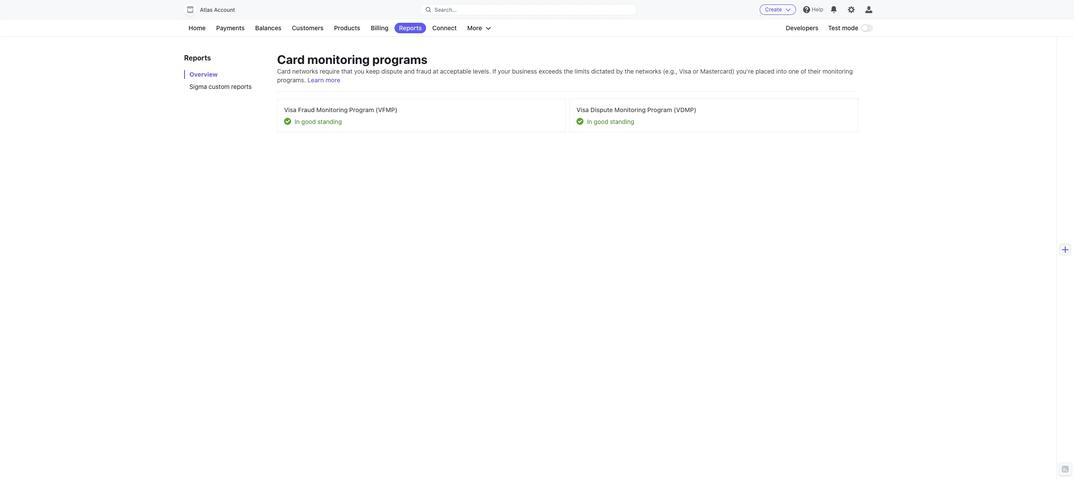 Task type: locate. For each thing, give the bounding box(es) containing it.
0 horizontal spatial in
[[295, 118, 300, 125]]

billing link
[[366, 23, 393, 33]]

monitoring
[[316, 106, 348, 114], [615, 106, 646, 114]]

1 vertical spatial reports
[[184, 54, 211, 62]]

0 vertical spatial reports
[[399, 24, 422, 32]]

monitoring for fraud
[[316, 106, 348, 114]]

card inside the card networks require that you keep dispute and fraud at acceptable levels. if your business exceeds the limits dictated by the networks (e.g., visa or mastercard) you're placed into one of their monitoring programs.
[[277, 68, 291, 75]]

program left (vfmp) at the left of the page
[[349, 106, 374, 114]]

1 horizontal spatial monitoring
[[823, 68, 853, 75]]

more
[[467, 24, 482, 32]]

visa inside the card networks require that you keep dispute and fraud at acceptable levels. if your business exceeds the limits dictated by the networks (e.g., visa or mastercard) you're placed into one of their monitoring programs.
[[679, 68, 691, 75]]

reports link
[[395, 23, 426, 33]]

payments link
[[212, 23, 249, 33]]

1 card from the top
[[277, 52, 305, 67]]

0 vertical spatial card
[[277, 52, 305, 67]]

1 good from the left
[[301, 118, 316, 125]]

keep
[[366, 68, 380, 75]]

good down the dispute
[[594, 118, 608, 125]]

create
[[765, 6, 782, 13]]

2 in from the left
[[587, 118, 592, 125]]

networks left "(e.g.,"
[[636, 68, 661, 75]]

reports
[[399, 24, 422, 32], [184, 54, 211, 62]]

2 monitoring from the left
[[615, 106, 646, 114]]

monitoring right the dispute
[[615, 106, 646, 114]]

notifications image
[[831, 6, 838, 13]]

card
[[277, 52, 305, 67], [277, 68, 291, 75]]

standing
[[318, 118, 342, 125], [610, 118, 635, 125]]

1 in from the left
[[295, 118, 300, 125]]

2 program from the left
[[648, 106, 672, 114]]

test mode
[[828, 24, 859, 32]]

visa fraud monitoring program (vfmp)
[[284, 106, 398, 114]]

balances
[[255, 24, 282, 32]]

visa for visa dispute monitoring program (vdmp)
[[577, 106, 589, 114]]

1 standing from the left
[[318, 118, 342, 125]]

reports right 'billing'
[[399, 24, 422, 32]]

monitoring right fraud
[[316, 106, 348, 114]]

2 card from the top
[[277, 68, 291, 75]]

2 networks from the left
[[636, 68, 661, 75]]

1 vertical spatial card
[[277, 68, 291, 75]]

the
[[564, 68, 573, 75], [625, 68, 634, 75]]

2 in good standing from the left
[[587, 118, 635, 125]]

1 horizontal spatial visa
[[577, 106, 589, 114]]

or
[[693, 68, 699, 75]]

mastercard)
[[700, 68, 735, 75]]

1 in good standing from the left
[[295, 118, 342, 125]]

visa left or
[[679, 68, 691, 75]]

visa left the dispute
[[577, 106, 589, 114]]

in good standing for dispute
[[587, 118, 635, 125]]

program for (vfmp)
[[349, 106, 374, 114]]

customers
[[292, 24, 324, 32]]

standing down visa dispute monitoring program (vdmp)
[[610, 118, 635, 125]]

limits
[[575, 68, 590, 75]]

1 horizontal spatial monitoring
[[615, 106, 646, 114]]

1 the from the left
[[564, 68, 573, 75]]

1 horizontal spatial good
[[594, 118, 608, 125]]

into
[[776, 68, 787, 75]]

1 horizontal spatial reports
[[399, 24, 422, 32]]

learn more
[[308, 76, 340, 84]]

test
[[828, 24, 841, 32]]

more
[[326, 76, 340, 84]]

you
[[354, 68, 364, 75]]

0 horizontal spatial the
[[564, 68, 573, 75]]

at
[[433, 68, 439, 75]]

visa for visa fraud monitoring program (vfmp)
[[284, 106, 297, 114]]

in good standing down fraud
[[295, 118, 342, 125]]

2 good from the left
[[594, 118, 608, 125]]

1 vertical spatial monitoring
[[823, 68, 853, 75]]

in
[[295, 118, 300, 125], [587, 118, 592, 125]]

products link
[[330, 23, 365, 33]]

0 horizontal spatial standing
[[318, 118, 342, 125]]

visa
[[679, 68, 691, 75], [284, 106, 297, 114], [577, 106, 589, 114]]

atlas account
[[200, 7, 235, 13]]

you're
[[736, 68, 754, 75]]

your
[[498, 68, 511, 75]]

standing for fraud
[[318, 118, 342, 125]]

program left (vdmp)
[[648, 106, 672, 114]]

1 horizontal spatial the
[[625, 68, 634, 75]]

1 horizontal spatial networks
[[636, 68, 661, 75]]

sigma custom reports link
[[184, 82, 254, 91]]

standing down visa fraud monitoring program (vfmp)
[[318, 118, 342, 125]]

(e.g.,
[[663, 68, 678, 75]]

program
[[349, 106, 374, 114], [648, 106, 672, 114]]

sigma custom reports
[[189, 83, 252, 90]]

and
[[404, 68, 415, 75]]

1 program from the left
[[349, 106, 374, 114]]

2 standing from the left
[[610, 118, 635, 125]]

0 horizontal spatial monitoring
[[307, 52, 370, 67]]

payments
[[216, 24, 245, 32]]

0 horizontal spatial networks
[[292, 68, 318, 75]]

home link
[[184, 23, 210, 33]]

2 horizontal spatial visa
[[679, 68, 691, 75]]

business
[[512, 68, 537, 75]]

the right "by"
[[625, 68, 634, 75]]

networks up "learn"
[[292, 68, 318, 75]]

0 horizontal spatial in good standing
[[295, 118, 342, 125]]

1 horizontal spatial in good standing
[[587, 118, 635, 125]]

0 vertical spatial monitoring
[[307, 52, 370, 67]]

in good standing
[[295, 118, 342, 125], [587, 118, 635, 125]]

1 horizontal spatial program
[[648, 106, 672, 114]]

developers link
[[782, 23, 823, 33]]

0 horizontal spatial monitoring
[[316, 106, 348, 114]]

their
[[808, 68, 821, 75]]

0 horizontal spatial reports
[[184, 54, 211, 62]]

reports up overview
[[184, 54, 211, 62]]

help button
[[800, 3, 827, 17]]

monitoring
[[307, 52, 370, 67], [823, 68, 853, 75]]

exceeds
[[539, 68, 562, 75]]

in good standing down the dispute
[[587, 118, 635, 125]]

reports
[[231, 83, 252, 90]]

dictated
[[591, 68, 615, 75]]

1 horizontal spatial in
[[587, 118, 592, 125]]

require
[[320, 68, 340, 75]]

card monitoring programs
[[277, 52, 428, 67]]

learn more link
[[308, 76, 340, 84]]

networks
[[292, 68, 318, 75], [636, 68, 661, 75]]

atlas account button
[[184, 4, 244, 16]]

0 horizontal spatial program
[[349, 106, 374, 114]]

card for card monitoring programs
[[277, 52, 305, 67]]

visa left fraud
[[284, 106, 297, 114]]

billing
[[371, 24, 389, 32]]

monitoring up that
[[307, 52, 370, 67]]

1 monitoring from the left
[[316, 106, 348, 114]]

the left limits
[[564, 68, 573, 75]]

good down fraud
[[301, 118, 316, 125]]

0 horizontal spatial good
[[301, 118, 316, 125]]

in down the dispute
[[587, 118, 592, 125]]

0 horizontal spatial visa
[[284, 106, 297, 114]]

good for fraud
[[301, 118, 316, 125]]

help
[[812, 6, 824, 13]]

1 horizontal spatial standing
[[610, 118, 635, 125]]

good
[[301, 118, 316, 125], [594, 118, 608, 125]]

developers
[[786, 24, 819, 32]]

monitoring right 'their'
[[823, 68, 853, 75]]

in down fraud
[[295, 118, 300, 125]]



Task type: describe. For each thing, give the bounding box(es) containing it.
Search… text field
[[421, 4, 636, 15]]

program for (vdmp)
[[648, 106, 672, 114]]

dispute
[[381, 68, 403, 75]]

connect link
[[428, 23, 461, 33]]

mode
[[842, 24, 859, 32]]

programs
[[372, 52, 428, 67]]

products
[[334, 24, 360, 32]]

fraud
[[416, 68, 431, 75]]

search…
[[435, 6, 457, 13]]

acceptable
[[440, 68, 471, 75]]

1 networks from the left
[[292, 68, 318, 75]]

sigma
[[189, 83, 207, 90]]

account
[[214, 7, 235, 13]]

levels.
[[473, 68, 491, 75]]

reports inside 'reports' link
[[399, 24, 422, 32]]

overview link
[[184, 70, 254, 79]]

fraud
[[298, 106, 315, 114]]

placed
[[756, 68, 775, 75]]

2 the from the left
[[625, 68, 634, 75]]

by
[[616, 68, 623, 75]]

atlas
[[200, 7, 213, 13]]

home
[[189, 24, 206, 32]]

one
[[789, 68, 799, 75]]

balances link
[[251, 23, 286, 33]]

Search… search field
[[421, 4, 636, 15]]

card for card networks require that you keep dispute and fraud at acceptable levels. if your business exceeds the limits dictated by the networks (e.g., visa or mastercard) you're placed into one of their monitoring programs.
[[277, 68, 291, 75]]

that
[[341, 68, 353, 75]]

overview
[[189, 71, 218, 78]]

monitoring inside the card networks require that you keep dispute and fraud at acceptable levels. if your business exceeds the limits dictated by the networks (e.g., visa or mastercard) you're placed into one of their monitoring programs.
[[823, 68, 853, 75]]

learn
[[308, 76, 324, 84]]

(vdmp)
[[674, 106, 697, 114]]

card networks require that you keep dispute and fraud at acceptable levels. if your business exceeds the limits dictated by the networks (e.g., visa or mastercard) you're placed into one of their monitoring programs.
[[277, 68, 853, 84]]

more button
[[463, 23, 495, 33]]

standing for dispute
[[610, 118, 635, 125]]

programs.
[[277, 76, 306, 84]]

connect
[[432, 24, 457, 32]]

dispute
[[591, 106, 613, 114]]

create button
[[760, 4, 796, 15]]

good for dispute
[[594, 118, 608, 125]]

in for fraud
[[295, 118, 300, 125]]

custom
[[209, 83, 230, 90]]

in good standing for fraud
[[295, 118, 342, 125]]

in for dispute
[[587, 118, 592, 125]]

monitoring for dispute
[[615, 106, 646, 114]]

visa dispute monitoring program (vdmp)
[[577, 106, 697, 114]]

if
[[493, 68, 496, 75]]

of
[[801, 68, 807, 75]]

customers link
[[288, 23, 328, 33]]

(vfmp)
[[376, 106, 398, 114]]



Task type: vqa. For each thing, say whether or not it's contained in the screenshot.
second In from left
yes



